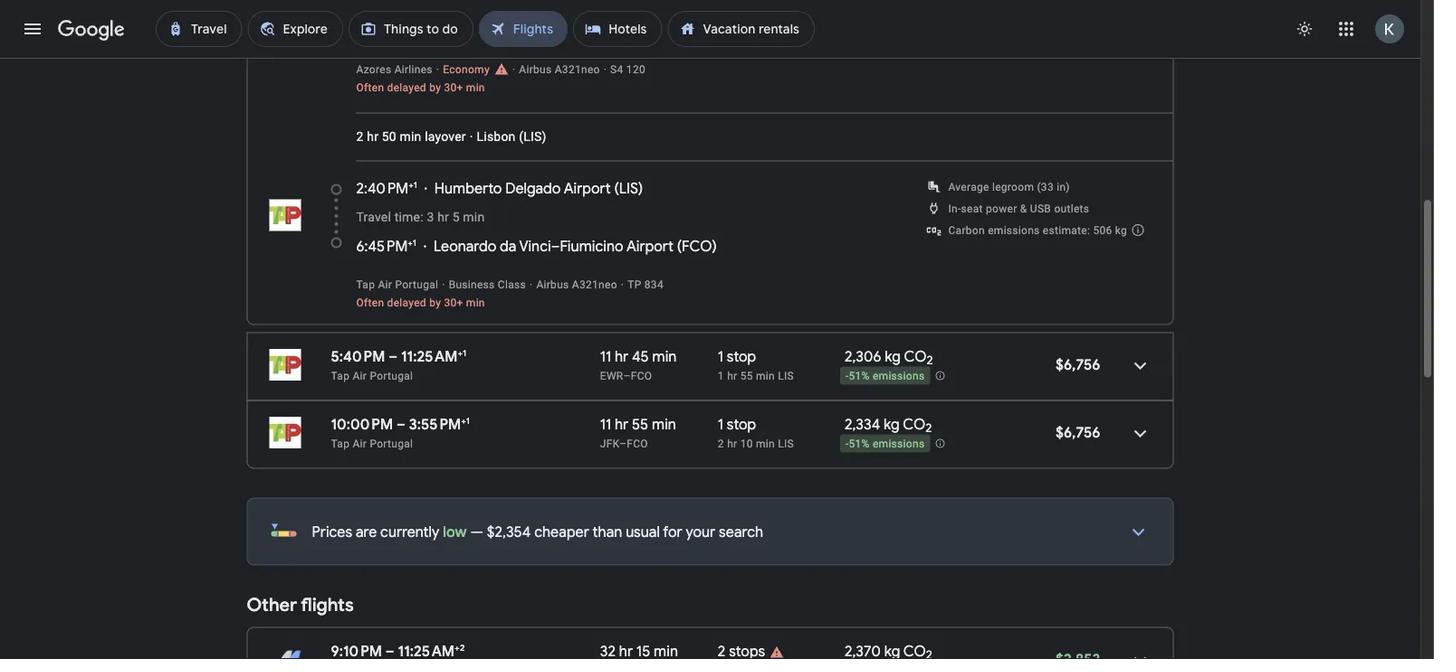 Task type: describe. For each thing, give the bounding box(es) containing it.
lis up 120
[[623, 22, 642, 40]]

lis up 'leonardo da vinci–fiumicino airport ( fco )'
[[619, 179, 638, 198]]

often delayed by 30+ min for tap air portugal
[[356, 296, 485, 309]]

humberto for 11:50 am
[[438, 22, 506, 40]]

airport for 11:50 am
[[568, 22, 615, 40]]

120
[[626, 63, 645, 76]]

11 for 11 hr 45 min
[[600, 348, 611, 366]]

2,334 kg co 2
[[845, 416, 932, 437]]

prices
[[312, 523, 352, 542]]

2 inside 2,306 kg co 2
[[927, 353, 933, 369]]

Arrival time: 11:50 AM on  Saturday, December 2. text field
[[356, 22, 421, 40]]

min down economy
[[466, 81, 485, 94]]

-51% emissions for 2,306
[[845, 370, 925, 383]]

0 vertical spatial a321neo
[[555, 63, 600, 76]]

delayed for air
[[387, 296, 426, 309]]

delgado for 2:40 pm
[[505, 179, 561, 198]]

 image left s4 at the left top of page
[[604, 63, 607, 76]]

1 inside 2:40 pm + 1
[[413, 179, 417, 191]]

6:45 pm + 1
[[356, 237, 416, 256]]

azores airlines
[[356, 63, 433, 76]]

Departure time: 2:40 PM on  Saturday, December 2. text field
[[356, 179, 417, 198]]

hr inside 1 stop 2 hr 10 min lis
[[727, 438, 737, 450]]

hr inside 1 stop 1 hr 55 min lis
[[727, 370, 737, 382]]

2 hr 50 min layover
[[356, 129, 466, 144]]

tp 834
[[628, 278, 664, 291]]

Arrival time: 3:55 PM on  Saturday, December 2. text field
[[409, 416, 470, 434]]

2 inside 1 stop 2 hr 10 min lis
[[718, 438, 724, 450]]

than
[[593, 523, 622, 542]]

usb
[[1030, 202, 1051, 215]]

lisbon ( lis )
[[477, 129, 546, 144]]

2,334
[[845, 416, 880, 434]]

2:40 pm + 1
[[356, 179, 417, 198]]

– inside 11 hr 55 min jfk – fco
[[619, 438, 627, 450]]

outlets
[[1054, 202, 1089, 215]]

min inside 11 hr 55 min jfk – fco
[[652, 416, 676, 434]]

min down business
[[466, 296, 485, 309]]

search
[[719, 523, 763, 542]]

travel
[[356, 210, 391, 225]]

– right 5:40 pm
[[389, 348, 398, 366]]

often for tap
[[356, 296, 384, 309]]

in)
[[1057, 181, 1070, 193]]

11:25 am
[[401, 348, 458, 366]]

+ inside 2:40 pm + 1
[[408, 179, 413, 191]]

1 inside 5:40 pm – 11:25 am + 1
[[463, 348, 466, 359]]

50
[[382, 129, 396, 144]]

delgado for 11:50 am
[[509, 22, 565, 40]]

airlines
[[394, 63, 433, 76]]

leonardo da vinci–fiumicino airport ( fco )
[[434, 237, 717, 256]]

0 vertical spatial portugal
[[395, 278, 438, 291]]

3
[[427, 210, 434, 225]]

10:00 pm – 3:55 pm + 1
[[331, 416, 470, 434]]

1 vertical spatial airbus a321neo
[[536, 278, 617, 291]]

– inside 11 hr 45 min ewr – fco
[[623, 370, 631, 382]]

min inside 1 stop 1 hr 55 min lis
[[756, 370, 775, 382]]

min inside 11 hr 45 min ewr – fco
[[652, 348, 677, 366]]

tap for 10:00 pm
[[331, 438, 350, 450]]

$6,756 for 2,306
[[1055, 356, 1100, 374]]

45
[[632, 348, 649, 366]]

2,306 kg co 2
[[845, 348, 933, 369]]

flight details. leaves john f. kennedy international airport at 9:10 pm on friday, december 1 and arrives at leonardo da vinci–fiumicino airport at 11:25 am on sunday, december 3. image
[[1119, 640, 1162, 660]]

1 vertical spatial airbus
[[536, 278, 569, 291]]

portugal for 11:25 am
[[370, 370, 413, 382]]

6756 US dollars text field
[[1055, 356, 1100, 374]]

class
[[498, 278, 526, 291]]

- for 2,306
[[845, 370, 849, 383]]

-51% emissions for 2,334
[[845, 438, 925, 451]]

1 inside 10:00 pm – 3:55 pm + 1
[[466, 416, 470, 427]]

 image left tp
[[621, 278, 624, 291]]

11:50 am + 1
[[356, 22, 421, 40]]

time:
[[394, 210, 423, 225]]

business class
[[449, 278, 526, 291]]

(33
[[1037, 181, 1054, 193]]

economy
[[443, 63, 490, 76]]

humberto delgado airport ( lis ) for 11:50 am
[[438, 22, 647, 40]]

for
[[663, 523, 682, 542]]

2:40 pm
[[356, 179, 408, 198]]

ewr
[[600, 370, 623, 382]]

Departure time: 10:00 PM. text field
[[331, 416, 393, 434]]

+ inside 11:50 am + 1
[[412, 22, 417, 33]]

5:40 pm – 11:25 am + 1
[[331, 348, 466, 366]]

tap for 5:40 pm
[[331, 370, 350, 382]]

10
[[740, 438, 753, 450]]

11 hr 55 min jfk – fco
[[600, 416, 676, 450]]

2 inside 2,334 kg co 2
[[925, 421, 932, 437]]

co for 2,306
[[904, 348, 927, 366]]

 image right airlines
[[436, 63, 439, 76]]

currently
[[380, 523, 439, 542]]

vinci–fiumicino
[[519, 237, 623, 256]]

emissions for 2,334
[[873, 438, 925, 451]]

hr left 5
[[437, 210, 449, 225]]

main menu image
[[22, 18, 43, 40]]

30+ for tap air portugal
[[444, 296, 463, 309]]

1 stop flight. element for 11 hr 55 min
[[718, 416, 756, 437]]

hr inside 11 hr 45 min ewr – fco
[[615, 348, 628, 366]]

change appearance image
[[1283, 7, 1326, 51]]

51% for 2,306
[[849, 370, 870, 383]]

layover (1 of 1) is a 1 hr 55 min layover at humberto delgado airport in lisbon. element
[[718, 369, 835, 383]]

6756 US dollars text field
[[1055, 424, 1100, 442]]

portugal for 3:55 pm
[[370, 438, 413, 450]]

Arrival time: 11:25 AM on  Sunday, December 3. text field
[[398, 643, 465, 660]]

0 vertical spatial airbus
[[519, 63, 552, 76]]

kg for 2,306
[[885, 348, 901, 366]]

in-
[[948, 202, 961, 215]]

$6,756 for 2,334
[[1055, 424, 1100, 442]]

low
[[443, 523, 467, 542]]

0 vertical spatial emissions
[[988, 224, 1040, 237]]

2,306
[[845, 348, 881, 366]]

+ inside 5:40 pm – 11:25 am + 1
[[458, 348, 463, 359]]

leonardo
[[434, 237, 496, 256]]

business
[[449, 278, 495, 291]]

Arrival time: 11:25 AM on  Saturday, December 2. text field
[[401, 348, 466, 366]]

1 stop flight. element for 11 hr 45 min
[[718, 348, 756, 369]]

hr inside 11 hr 55 min jfk – fco
[[615, 416, 628, 434]]



Task type: vqa. For each thing, say whether or not it's contained in the screenshot.
the bottommost cat,
no



Task type: locate. For each thing, give the bounding box(es) containing it.
30+ down economy
[[444, 81, 463, 94]]

min right 10
[[756, 438, 775, 450]]

layover
[[425, 129, 466, 144]]

2 by from the top
[[429, 296, 441, 309]]

30+ for azores airlines
[[444, 81, 463, 94]]

1 stop 1 hr 55 min lis
[[718, 348, 794, 382]]

1 vertical spatial emissions
[[873, 370, 925, 383]]

1 stop flight. element up 10
[[718, 416, 756, 437]]

tap down 5:40 pm text field
[[331, 370, 350, 382]]

0 vertical spatial tap
[[356, 278, 375, 291]]

1 inside 11:50 am + 1
[[417, 22, 421, 33]]

2 vertical spatial kg
[[884, 416, 900, 434]]

1 vertical spatial delgado
[[505, 179, 561, 198]]

Arrival time: 6:45 PM on  Saturday, December 2. text field
[[356, 237, 416, 256]]

more details image
[[1117, 511, 1160, 554]]

airport up 'leonardo da vinci–fiumicino airport ( fco )'
[[564, 179, 611, 198]]

s4
[[610, 63, 623, 76]]

1 right '11:50 am'
[[417, 22, 421, 33]]

0 vertical spatial co
[[904, 348, 927, 366]]

1 vertical spatial -
[[845, 438, 849, 451]]

1 vertical spatial airport
[[564, 179, 611, 198]]

travel time: 3 hr 5 min
[[356, 210, 485, 225]]

other flights
[[247, 594, 354, 617]]

tap air portugal for 5:40 pm
[[331, 370, 413, 382]]

stop inside 1 stop 1 hr 55 min lis
[[727, 348, 756, 366]]

1 stop 2 hr 10 min lis
[[718, 416, 794, 450]]

lis
[[623, 22, 642, 40], [523, 129, 542, 144], [619, 179, 638, 198], [778, 370, 794, 382], [778, 438, 794, 450]]

often
[[356, 81, 384, 94], [356, 296, 384, 309]]

fco inside 11 hr 45 min ewr – fco
[[631, 370, 652, 382]]

seat
[[961, 202, 983, 215]]

2 - from the top
[[845, 438, 849, 451]]

2 delayed from the top
[[387, 296, 426, 309]]

-51% emissions down 2,334 kg co 2
[[845, 438, 925, 451]]

1 vertical spatial often delayed by 30+ min
[[356, 296, 485, 309]]

55 down 11 hr 45 min ewr – fco on the bottom of page
[[632, 416, 648, 434]]

)
[[642, 22, 647, 40], [542, 129, 546, 144], [638, 179, 643, 198], [712, 237, 717, 256]]

often delayed by 30+ min
[[356, 81, 485, 94], [356, 296, 485, 309]]

11 for 11 hr 55 min
[[600, 416, 611, 434]]

 image
[[436, 63, 439, 76], [604, 63, 607, 76], [470, 129, 473, 144], [530, 278, 533, 291], [621, 278, 624, 291]]

0 vertical spatial air
[[378, 278, 392, 291]]

min inside 1 stop 2 hr 10 min lis
[[756, 438, 775, 450]]

1 horizontal spatial 55
[[740, 370, 753, 382]]

airbus right class
[[536, 278, 569, 291]]

leaves john f. kennedy international airport at 9:10 pm on friday, december 1 and arrives at leonardo da vinci–fiumicino airport at 11:25 am on sunday, december 3. element
[[331, 643, 465, 660]]

delayed up leaves newark liberty international airport at 5:40 pm on friday, december 1 and arrives at leonardo da vinci–fiumicino airport at 11:25 am on saturday, december 2. element
[[387, 296, 426, 309]]

1 vertical spatial humberto
[[434, 179, 502, 198]]

co for 2,334
[[903, 416, 925, 434]]

0 vertical spatial delgado
[[509, 22, 565, 40]]

fco inside 11 hr 55 min jfk – fco
[[627, 438, 648, 450]]

tap air portugal down 10:00 pm text box
[[331, 438, 413, 450]]

1 vertical spatial $6,756
[[1055, 424, 1100, 442]]

hr up 1 stop 2 hr 10 min lis
[[727, 370, 737, 382]]

prices are currently low — $2,354 cheaper than usual for your search
[[312, 523, 763, 542]]

1 vertical spatial by
[[429, 296, 441, 309]]

layover (1 of 1) is a 2 hr 10 min layover at humberto delgado airport in lisbon. element
[[718, 437, 835, 451]]

2 vertical spatial airport
[[626, 237, 674, 256]]

2853 US dollars text field
[[1056, 651, 1100, 660]]

Departure time: 9:10 PM. text field
[[331, 643, 382, 660]]

-51% emissions down 2,306 kg co 2
[[845, 370, 925, 383]]

often delayed by 30+ min for azores airlines
[[356, 81, 485, 94]]

average
[[948, 181, 989, 193]]

2
[[356, 129, 364, 144], [927, 353, 933, 369], [925, 421, 932, 437], [718, 438, 724, 450], [460, 643, 465, 654]]

total duration 11 hr 45 min. element
[[600, 348, 718, 369]]

stop inside 1 stop 2 hr 10 min lis
[[727, 416, 756, 434]]

834
[[644, 278, 664, 291]]

—
[[470, 523, 483, 542]]

min right 5
[[463, 210, 485, 225]]

1 vertical spatial 30+
[[444, 296, 463, 309]]

lis right lisbon
[[523, 129, 542, 144]]

30+ down business
[[444, 296, 463, 309]]

0 vertical spatial kg
[[1115, 224, 1127, 237]]

your
[[686, 523, 715, 542]]

1 down total duration 11 hr 45 min. element
[[718, 370, 724, 382]]

51% down 2,306
[[849, 370, 870, 383]]

by for tap air portugal
[[429, 296, 441, 309]]

hr up jfk
[[615, 416, 628, 434]]

tap air portugal down 5:40 pm text field
[[331, 370, 413, 382]]

2 -51% emissions from the top
[[845, 438, 925, 451]]

Departure time: 5:40 PM. text field
[[331, 348, 385, 366]]

tap down 6:45 pm
[[356, 278, 375, 291]]

1 often delayed by 30+ min from the top
[[356, 81, 485, 94]]

min up 1 stop 2 hr 10 min lis
[[756, 370, 775, 382]]

51% down 2,334
[[849, 438, 870, 451]]

air down 5:40 pm text field
[[353, 370, 367, 382]]

–
[[389, 348, 398, 366], [623, 370, 631, 382], [397, 416, 405, 434], [619, 438, 627, 450]]

0 vertical spatial often delayed by 30+ min
[[356, 81, 485, 94]]

lis up 1 stop 2 hr 10 min lis
[[778, 370, 794, 382]]

1 vertical spatial air
[[353, 370, 367, 382]]

kg
[[1115, 224, 1127, 237], [885, 348, 901, 366], [884, 416, 900, 434]]

11 up jfk
[[600, 416, 611, 434]]

airport up s4 at the left top of page
[[568, 22, 615, 40]]

11 inside 11 hr 55 min jfk – fco
[[600, 416, 611, 434]]

1 up layover (1 of 1) is a 2 hr 10 min layover at humberto delgado airport in lisbon. element
[[718, 416, 723, 434]]

min right 50
[[400, 129, 421, 144]]

airport up 834
[[626, 237, 674, 256]]

2 11 from the top
[[600, 416, 611, 434]]

+ inside 6:45 pm + 1
[[408, 237, 413, 249]]

1 vertical spatial delayed
[[387, 296, 426, 309]]

1 vertical spatial 55
[[632, 416, 648, 434]]

0 vertical spatial by
[[429, 81, 441, 94]]

51% for 2,334
[[849, 438, 870, 451]]

1 vertical spatial stop
[[727, 416, 756, 434]]

lis inside 1 stop 2 hr 10 min lis
[[778, 438, 794, 450]]

0 vertical spatial 55
[[740, 370, 753, 382]]

legroom
[[992, 181, 1034, 193]]

2 vertical spatial tap
[[331, 438, 350, 450]]

humberto delgado airport ( lis ) down lisbon ( lis )
[[434, 179, 643, 198]]

2 often delayed by 30+ min from the top
[[356, 296, 485, 309]]

humberto delgado airport ( lis ) up s4 at the left top of page
[[438, 22, 647, 40]]

tp
[[628, 278, 641, 291]]

airbus a321neo left s4 at the left top of page
[[519, 63, 600, 76]]

fco for 11 hr 55 min
[[627, 438, 648, 450]]

power
[[986, 202, 1017, 215]]

 image
[[512, 63, 515, 76]]

flight details. leaves john f. kennedy international airport at 10:00 pm on friday, december 1 and arrives at leonardo da vinci–fiumicino airport at 3:55 pm on saturday, december 2. image
[[1119, 412, 1162, 456]]

- down 2,334
[[845, 438, 849, 451]]

2 inside text box
[[460, 643, 465, 654]]

stop up 10
[[727, 416, 756, 434]]

humberto up economy
[[438, 22, 506, 40]]

kg inside 2,334 kg co 2
[[884, 416, 900, 434]]

min right 45
[[652, 348, 677, 366]]

portugal down 5:40 pm – 11:25 am + 1
[[370, 370, 413, 382]]

lisbon
[[477, 129, 516, 144]]

0 vertical spatial 51%
[[849, 370, 870, 383]]

azores
[[356, 63, 391, 76]]

airport
[[568, 22, 615, 40], [564, 179, 611, 198], [626, 237, 674, 256]]

2 often from the top
[[356, 296, 384, 309]]

55 inside 11 hr 55 min jfk – fco
[[632, 416, 648, 434]]

often delayed by 30+ min down business
[[356, 296, 485, 309]]

0 vertical spatial 11
[[600, 348, 611, 366]]

2 $6,756 from the top
[[1055, 424, 1100, 442]]

tap air portugal for 10:00 pm
[[331, 438, 413, 450]]

1 11 from the top
[[600, 348, 611, 366]]

total duration 11 hr 55 min. element
[[600, 416, 718, 437]]

11
[[600, 348, 611, 366], [600, 416, 611, 434]]

tap air portugal
[[356, 278, 438, 291], [331, 370, 413, 382], [331, 438, 413, 450]]

+ inside "arrival time: 11:25 am on  sunday, december 3." text box
[[455, 643, 460, 654]]

0 vertical spatial often
[[356, 81, 384, 94]]

jfk
[[600, 438, 619, 450]]

$6,756 left flight details. leaves john f. kennedy international airport at 10:00 pm on friday, december 1 and arrives at leonardo da vinci–fiumicino airport at 3:55 pm on saturday, december 2. icon
[[1055, 424, 1100, 442]]

0 vertical spatial -51% emissions
[[845, 370, 925, 383]]

2 vertical spatial air
[[353, 438, 367, 450]]

1 inside 6:45 pm + 1
[[413, 237, 416, 249]]

fco for 11 hr 45 min
[[631, 370, 652, 382]]

&
[[1020, 202, 1027, 215]]

6:45 pm
[[356, 237, 408, 256]]

30+
[[444, 81, 463, 94], [444, 296, 463, 309]]

tap air portugal down 6:45 pm + 1
[[356, 278, 438, 291]]

55 inside 1 stop 1 hr 55 min lis
[[740, 370, 753, 382]]

5
[[452, 210, 460, 225]]

co inside 2,306 kg co 2
[[904, 348, 927, 366]]

kg inside 2,306 kg co 2
[[885, 348, 901, 366]]

11 up ewr
[[600, 348, 611, 366]]

airport for 2:40 pm
[[564, 179, 611, 198]]

1 vertical spatial 1 stop flight. element
[[718, 416, 756, 437]]

by up arrival time: 11:25 am on  saturday, december 2. text field
[[429, 296, 441, 309]]

hr
[[367, 129, 378, 144], [437, 210, 449, 225], [615, 348, 628, 366], [727, 370, 737, 382], [615, 416, 628, 434], [727, 438, 737, 450]]

- down 2,306
[[845, 370, 849, 383]]

are
[[356, 523, 377, 542]]

portugal down 10:00 pm – 3:55 pm + 1
[[370, 438, 413, 450]]

airbus a321neo down 'leonardo da vinci–fiumicino airport ( fco )'
[[536, 278, 617, 291]]

fco
[[682, 237, 712, 256], [631, 370, 652, 382], [627, 438, 648, 450]]

2 vertical spatial tap air portugal
[[331, 438, 413, 450]]

kg right 2,306
[[885, 348, 901, 366]]

lis inside 1 stop 1 hr 55 min lis
[[778, 370, 794, 382]]

3:55 pm
[[409, 416, 461, 434]]

usual
[[626, 523, 660, 542]]

0 vertical spatial stop
[[727, 348, 756, 366]]

total duration 32 hr 15 min. element
[[600, 643, 718, 660]]

1 stop from the top
[[727, 348, 756, 366]]

1 delayed from the top
[[387, 81, 426, 94]]

carbon emissions estimate: 506 kg
[[948, 224, 1127, 237]]

a321neo left s4 at the left top of page
[[555, 63, 600, 76]]

1 right 11:25 am
[[463, 348, 466, 359]]

by for azores airlines
[[429, 81, 441, 94]]

air down 10:00 pm text box
[[353, 438, 367, 450]]

- for 2,334
[[845, 438, 849, 451]]

airbus a321neo
[[519, 63, 600, 76], [536, 278, 617, 291]]

portugal down 6:45 pm + 1
[[395, 278, 438, 291]]

55
[[740, 370, 753, 382], [632, 416, 648, 434]]

$2,354
[[487, 523, 531, 542]]

$6,756 left flight details. leaves newark liberty international airport at 5:40 pm on friday, december 1 and arrives at leonardo da vinci–fiumicino airport at 11:25 am on saturday, december 2. image
[[1055, 356, 1100, 374]]

co right 2,306
[[904, 348, 927, 366]]

often for azores
[[356, 81, 384, 94]]

1
[[417, 22, 421, 33], [413, 179, 417, 191], [413, 237, 416, 249], [463, 348, 466, 359], [718, 348, 723, 366], [718, 370, 724, 382], [466, 416, 470, 427], [718, 416, 723, 434]]

in-seat power & usb outlets
[[948, 202, 1089, 215]]

humberto for 2:40 pm
[[434, 179, 502, 198]]

hr left 50
[[367, 129, 378, 144]]

55 up 1 stop 2 hr 10 min lis
[[740, 370, 753, 382]]

delayed down airlines
[[387, 81, 426, 94]]

 image right class
[[530, 278, 533, 291]]

1 vertical spatial kg
[[885, 348, 901, 366]]

delayed for airlines
[[387, 81, 426, 94]]

10:00 pm
[[331, 416, 393, 434]]

1 by from the top
[[429, 81, 441, 94]]

1 vertical spatial 51%
[[849, 438, 870, 451]]

by down airlines
[[429, 81, 441, 94]]

0 vertical spatial -
[[845, 370, 849, 383]]

 image left lisbon
[[470, 129, 473, 144]]

airbus
[[519, 63, 552, 76], [536, 278, 569, 291]]

1 vertical spatial -51% emissions
[[845, 438, 925, 451]]

1 vertical spatial 11
[[600, 416, 611, 434]]

air for 10:00 pm
[[353, 438, 367, 450]]

0 vertical spatial $6,756
[[1055, 356, 1100, 374]]

(
[[618, 22, 623, 40], [519, 129, 523, 144], [614, 179, 619, 198], [677, 237, 682, 256]]

0 horizontal spatial 55
[[632, 416, 648, 434]]

1 vertical spatial co
[[903, 416, 925, 434]]

2 vertical spatial portugal
[[370, 438, 413, 450]]

air
[[378, 278, 392, 291], [353, 370, 367, 382], [353, 438, 367, 450]]

+ inside 10:00 pm – 3:55 pm + 1
[[461, 416, 466, 427]]

0 vertical spatial airbus a321neo
[[519, 63, 600, 76]]

a321neo left tp
[[572, 278, 617, 291]]

1 vertical spatial humberto delgado airport ( lis )
[[434, 179, 643, 198]]

cheaper
[[534, 523, 589, 542]]

1 - from the top
[[845, 370, 849, 383]]

1 down time:
[[413, 237, 416, 249]]

+ 2
[[455, 643, 465, 654]]

1 vertical spatial portugal
[[370, 370, 413, 382]]

stop for 11 hr 55 min
[[727, 416, 756, 434]]

airbus right economy
[[519, 63, 552, 76]]

2 30+ from the top
[[444, 296, 463, 309]]

delgado
[[509, 22, 565, 40], [505, 179, 561, 198]]

flight details. leaves newark liberty international airport at 5:40 pm on friday, december 1 and arrives at leonardo da vinci–fiumicino airport at 11:25 am on saturday, december 2. image
[[1119, 344, 1162, 388]]

2 51% from the top
[[849, 438, 870, 451]]

0 vertical spatial tap air portugal
[[356, 278, 438, 291]]

carbon
[[948, 224, 985, 237]]

2 vertical spatial fco
[[627, 438, 648, 450]]

-51% emissions
[[845, 370, 925, 383], [845, 438, 925, 451]]

1 vertical spatial often
[[356, 296, 384, 309]]

flights
[[301, 594, 354, 617]]

kg right 2,334
[[884, 416, 900, 434]]

average legroom (33 in)
[[948, 181, 1070, 193]]

– down total duration 11 hr 45 min. element
[[623, 370, 631, 382]]

delayed
[[387, 81, 426, 94], [387, 296, 426, 309]]

1 right the 3:55 pm
[[466, 416, 470, 427]]

2 stops flight. element
[[718, 643, 765, 660]]

emissions down 2,306 kg co 2
[[873, 370, 925, 383]]

1 $6,756 from the top
[[1055, 356, 1100, 374]]

1 vertical spatial a321neo
[[572, 278, 617, 291]]

11 hr 45 min ewr – fco
[[600, 348, 677, 382]]

air down 6:45 pm + 1
[[378, 278, 392, 291]]

2 stop from the top
[[727, 416, 756, 434]]

emissions down 2,334 kg co 2
[[873, 438, 925, 451]]

0 vertical spatial 1 stop flight. element
[[718, 348, 756, 369]]

carbon emissions estimate: 506 kilograms element
[[948, 224, 1127, 237]]

da
[[500, 237, 516, 256]]

1 -51% emissions from the top
[[845, 370, 925, 383]]

leaves john f. kennedy international airport at 10:00 pm on friday, december 1 and arrives at leonardo da vinci–fiumicino airport at 3:55 pm on saturday, december 2. element
[[331, 416, 470, 434]]

emissions for 2,306
[[873, 370, 925, 383]]

a321neo
[[555, 63, 600, 76], [572, 278, 617, 291]]

1 stop flight. element up 1 stop 2 hr 10 min lis
[[718, 348, 756, 369]]

1 often from the top
[[356, 81, 384, 94]]

1 up travel time: 3 hr 5 min
[[413, 179, 417, 191]]

11 inside 11 hr 45 min ewr – fco
[[600, 348, 611, 366]]

min down 11 hr 45 min ewr – fco on the bottom of page
[[652, 416, 676, 434]]

– down the "total duration 11 hr 55 min." 'element'
[[619, 438, 627, 450]]

estimate:
[[1043, 224, 1090, 237]]

co inside 2,334 kg co 2
[[903, 416, 925, 434]]

tap down 10:00 pm
[[331, 438, 350, 450]]

s4 120
[[610, 63, 645, 76]]

11:50 am
[[356, 22, 412, 40]]

0 vertical spatial fco
[[682, 237, 712, 256]]

air for 5:40 pm
[[353, 370, 367, 382]]

0 vertical spatial humberto delgado airport ( lis )
[[438, 22, 647, 40]]

kg for 2,334
[[884, 416, 900, 434]]

1 1 stop flight. element from the top
[[718, 348, 756, 369]]

leaves newark liberty international airport at 5:40 pm on friday, december 1 and arrives at leonardo da vinci–fiumicino airport at 11:25 am on saturday, december 2. element
[[331, 348, 466, 366]]

506
[[1093, 224, 1112, 237]]

humberto delgado airport ( lis ) for 2:40 pm
[[434, 179, 643, 198]]

co right 2,334
[[903, 416, 925, 434]]

1 vertical spatial tap air portugal
[[331, 370, 413, 382]]

emissions
[[988, 224, 1040, 237], [873, 370, 925, 383], [873, 438, 925, 451]]

2 1 stop flight. element from the top
[[718, 416, 756, 437]]

+
[[412, 22, 417, 33], [408, 179, 413, 191], [408, 237, 413, 249], [458, 348, 463, 359], [461, 416, 466, 427], [455, 643, 460, 654]]

0 vertical spatial 30+
[[444, 81, 463, 94]]

lis right 10
[[778, 438, 794, 450]]

1 vertical spatial fco
[[631, 370, 652, 382]]

kg right 506 at right top
[[1115, 224, 1127, 237]]

1 up layover (1 of 1) is a 1 hr 55 min layover at humberto delgado airport in lisbon. element
[[718, 348, 723, 366]]

0 vertical spatial delayed
[[387, 81, 426, 94]]

other
[[247, 594, 297, 617]]

5:40 pm
[[331, 348, 385, 366]]

often up 5:40 pm
[[356, 296, 384, 309]]

often down azores
[[356, 81, 384, 94]]

1 inside 1 stop 2 hr 10 min lis
[[718, 416, 723, 434]]

by
[[429, 81, 441, 94], [429, 296, 441, 309]]

stop up layover (1 of 1) is a 1 hr 55 min layover at humberto delgado airport in lisbon. element
[[727, 348, 756, 366]]

tap
[[356, 278, 375, 291], [331, 370, 350, 382], [331, 438, 350, 450]]

1 stop flight. element
[[718, 348, 756, 369], [718, 416, 756, 437]]

2 vertical spatial emissions
[[873, 438, 925, 451]]

hr left 45
[[615, 348, 628, 366]]

hr left 10
[[727, 438, 737, 450]]

1 30+ from the top
[[444, 81, 463, 94]]

portugal
[[395, 278, 438, 291], [370, 370, 413, 382], [370, 438, 413, 450]]

humberto up 5
[[434, 179, 502, 198]]

1 vertical spatial tap
[[331, 370, 350, 382]]

often delayed by 30+ min down airlines
[[356, 81, 485, 94]]

0 vertical spatial humberto
[[438, 22, 506, 40]]

min
[[466, 81, 485, 94], [400, 129, 421, 144], [463, 210, 485, 225], [466, 296, 485, 309], [652, 348, 677, 366], [756, 370, 775, 382], [652, 416, 676, 434], [756, 438, 775, 450]]

stop for 11 hr 45 min
[[727, 348, 756, 366]]

0 vertical spatial airport
[[568, 22, 615, 40]]

– left the 3:55 pm
[[397, 416, 405, 434]]

1 51% from the top
[[849, 370, 870, 383]]

emissions down the in-seat power & usb outlets
[[988, 224, 1040, 237]]



